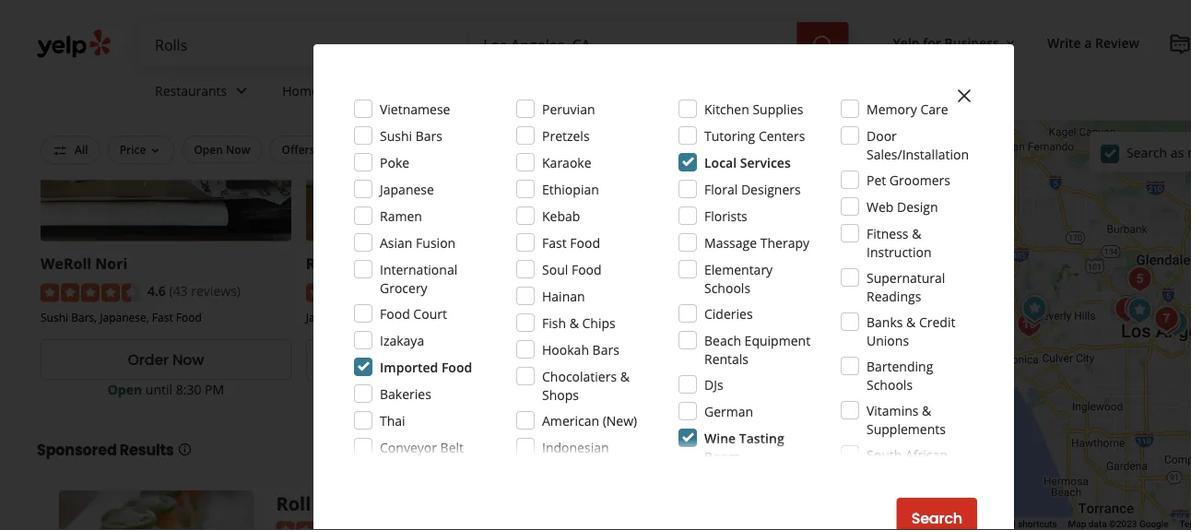 Task type: locate. For each thing, give the bounding box(es) containing it.
0 horizontal spatial services
[[322, 82, 371, 99]]

order now for roll call - koreatown
[[393, 350, 469, 371]]

2 bars, from the left
[[389, 310, 414, 325]]

hello fish
[[571, 254, 643, 273]]

pm right 8:30
[[205, 381, 224, 398]]

until down imported food
[[411, 381, 438, 398]]

reviews) down "elementary"
[[729, 283, 779, 300]]

order down izakaya
[[393, 350, 434, 371]]

& inside vitamins & supplements
[[922, 402, 931, 419]]

fast food
[[542, 234, 600, 251]]

1 horizontal spatial for
[[923, 34, 941, 51]]

& for fitness
[[912, 224, 921, 242]]

open inside open now button
[[194, 142, 223, 157]]

order now up djs
[[658, 350, 735, 371]]

&
[[912, 224, 921, 242], [906, 313, 916, 331], [569, 314, 579, 331], [620, 367, 630, 385], [922, 402, 931, 419]]

floral designers
[[704, 180, 801, 198]]

0 horizontal spatial bars,
[[71, 310, 97, 325]]

0 horizontal spatial for
[[635, 142, 651, 157]]

& for banks
[[906, 313, 916, 331]]

& inside banks & credit unions
[[906, 313, 916, 331]]

search left keyboard
[[912, 508, 962, 529]]

0 horizontal spatial order now link
[[41, 340, 291, 380]]

0 vertical spatial roll call - koreatown
[[306, 254, 458, 273]]

(531
[[700, 283, 726, 300]]

japanese, down 4.6
[[100, 310, 149, 325]]

for inside button
[[635, 142, 651, 157]]

0 horizontal spatial pm
[[205, 381, 224, 398]]

poke
[[380, 154, 409, 171]]

24 chevron down v2 image
[[511, 80, 533, 102]]

wine
[[704, 429, 736, 447]]

yelp for business button
[[886, 26, 1025, 59]]

unions
[[867, 331, 909, 349]]

write a review link
[[1040, 26, 1147, 59]]

1 vertical spatial 4.3 star rating image
[[276, 522, 376, 530]]

offers left the delivery
[[282, 142, 315, 157]]

2 horizontal spatial order now link
[[571, 340, 822, 380]]

3 order now from the left
[[658, 350, 735, 371]]

& inside chocolatiers & shops
[[620, 367, 630, 385]]

1 horizontal spatial fast
[[542, 234, 567, 251]]

1 vertical spatial services
[[740, 154, 791, 171]]

open now
[[194, 142, 250, 157]]

chinese
[[417, 310, 458, 325]]

order now up open until 8:45 pm
[[393, 350, 469, 371]]

services inside business categories element
[[322, 82, 371, 99]]

fish inside search "dialog"
[[542, 314, 566, 331]]

0 horizontal spatial fish
[[542, 314, 566, 331]]

2 reviews) from the left
[[729, 283, 779, 300]]

for for yelp
[[923, 34, 941, 51]]

open down the imported
[[373, 381, 408, 398]]

japanese, left food court
[[306, 310, 355, 325]]

0 vertical spatial search
[[1127, 144, 1167, 161]]

grocery
[[380, 279, 427, 296]]

services for local services
[[740, 154, 791, 171]]

japanese,
[[100, 310, 149, 325], [306, 310, 355, 325]]

0 vertical spatial for
[[923, 34, 941, 51]]

open down the restaurants link
[[194, 142, 223, 157]]

& left credit in the right of the page
[[906, 313, 916, 331]]

all button
[[41, 136, 100, 164]]

0 vertical spatial schools
[[704, 279, 751, 296]]

1 horizontal spatial services
[[740, 154, 791, 171]]

16 chevron down v2 image
[[1003, 36, 1018, 50]]

offers inside button
[[493, 142, 526, 157]]

design
[[897, 198, 938, 215]]

order now
[[128, 350, 204, 371], [393, 350, 469, 371], [658, 350, 735, 371]]

bars left "cideries"
[[674, 310, 697, 325]]

kitchen supplies
[[704, 100, 803, 118]]

data
[[1089, 519, 1107, 530]]

1 horizontal spatial reviews)
[[729, 283, 779, 300]]

fish
[[613, 254, 643, 273], [542, 314, 566, 331]]

shops
[[542, 386, 579, 403]]

4.6 star rating image
[[41, 284, 140, 302]]

1 horizontal spatial offers
[[493, 142, 526, 157]]

readings
[[867, 287, 921, 305]]

sponsored
[[37, 440, 117, 461]]

2 order now link from the left
[[306, 340, 557, 380]]

& left chips
[[569, 314, 579, 331]]

koreatown down conveyor belt sushi
[[365, 491, 467, 516]]

4.3 star rating image
[[306, 284, 405, 302], [276, 522, 376, 530]]

sushi down 4.6 star rating image
[[41, 310, 68, 325]]

soul
[[542, 260, 568, 278]]

for right yelp
[[923, 34, 941, 51]]

search inside button
[[912, 508, 962, 529]]

delivery
[[318, 142, 361, 157]]

1 order now from the left
[[128, 350, 204, 371]]

takeout
[[529, 142, 573, 157]]

schools for elementary schools
[[704, 279, 751, 296]]

2 order now from the left
[[393, 350, 469, 371]]

2 order from the left
[[393, 350, 434, 371]]

order up open until 8:30 pm
[[128, 350, 169, 371]]

yelp
[[893, 34, 920, 51]]

kazunori | dtla image
[[1150, 303, 1187, 340]]

2 horizontal spatial bars
[[674, 310, 697, 325]]

weroll nori image
[[1016, 290, 1053, 327], [1016, 290, 1053, 327]]

am
[[735, 381, 755, 398]]

1 offers from the left
[[282, 142, 315, 157]]

1 vertical spatial fish
[[542, 314, 566, 331]]

dinner
[[654, 142, 690, 157]]

& inside fitness & instruction
[[912, 224, 921, 242]]

for right good
[[635, 142, 651, 157]]

bars down chips
[[592, 341, 619, 358]]

1 horizontal spatial order now link
[[306, 340, 557, 380]]

asian
[[380, 234, 413, 251]]

weroll nori
[[41, 254, 128, 273]]

3 order now link from the left
[[571, 340, 822, 380]]

2:00
[[706, 381, 732, 398]]

sushi down conveyor
[[380, 457, 412, 474]]

0 horizontal spatial order now
[[128, 350, 204, 371]]

2 horizontal spatial order
[[658, 350, 699, 371]]

2 until from the left
[[411, 381, 438, 398]]

fast up "soul"
[[542, 234, 567, 251]]

schools down bartending
[[867, 376, 913, 393]]

home
[[282, 82, 319, 99]]

1 horizontal spatial order
[[393, 350, 434, 371]]

0 horizontal spatial schools
[[704, 279, 751, 296]]

1 bars, from the left
[[71, 310, 97, 325]]

call
[[338, 254, 365, 273], [316, 491, 350, 516]]

2 horizontal spatial order now
[[658, 350, 735, 371]]

good for dinner button
[[592, 136, 702, 164]]

tasting
[[739, 429, 784, 447]]

now up 8:30
[[172, 350, 204, 371]]

1 horizontal spatial -
[[369, 254, 374, 273]]

koreatown down asian fusion
[[377, 254, 458, 273]]

roll call - koreatown for topmost roll call - koreatown link
[[306, 254, 458, 273]]

yunomi handroll image
[[1157, 305, 1191, 342]]

reviews) right "(43"
[[191, 283, 241, 300]]

0 horizontal spatial open
[[108, 381, 142, 398]]

wraps,
[[571, 310, 607, 325]]

bars, up izakaya
[[389, 310, 414, 325]]

now up 8:45 on the left bottom of page
[[438, 350, 469, 371]]

0 vertical spatial -
[[369, 254, 374, 273]]

german
[[704, 402, 753, 420]]

& for chocolatiers
[[620, 367, 630, 385]]

search for search as m
[[1127, 144, 1167, 161]]

hello
[[571, 254, 609, 273]]

0 horizontal spatial bars
[[416, 127, 443, 144]]

1 horizontal spatial schools
[[867, 376, 913, 393]]

vitamins
[[867, 402, 919, 419]]

good
[[604, 142, 632, 157]]

credit
[[919, 313, 956, 331]]

wraps, salad, sushi bars
[[571, 310, 697, 325]]

order now link up open until 8:45 pm
[[306, 340, 557, 380]]

offers
[[282, 142, 315, 157], [493, 142, 526, 157]]

new
[[767, 142, 791, 157]]

fish down hainan
[[542, 314, 566, 331]]

roll call - koreatown down asian
[[306, 254, 458, 273]]

1 vertical spatial -
[[355, 491, 361, 516]]

order now link up until 2:00 am
[[571, 340, 822, 380]]

sushi up izakaya
[[358, 310, 386, 325]]

memory care
[[867, 100, 948, 118]]

& for fish
[[569, 314, 579, 331]]

schools inside elementary schools
[[704, 279, 751, 296]]

fitness
[[867, 224, 909, 242]]

0 vertical spatial services
[[322, 82, 371, 99]]

1 vertical spatial call
[[316, 491, 350, 516]]

0 horizontal spatial search
[[912, 508, 962, 529]]

1 horizontal spatial until
[[411, 381, 438, 398]]

4.6 (43 reviews)
[[148, 283, 241, 300]]

for inside button
[[923, 34, 941, 51]]

keyboard
[[977, 519, 1016, 530]]

fitness & instruction
[[867, 224, 932, 260]]

sushi bars
[[380, 127, 443, 144]]

chocolatiers & shops
[[542, 367, 630, 403]]

food for fast food
[[570, 234, 600, 251]]

bars, down 4.6 star rating image
[[71, 310, 97, 325]]

2 japanese, from the left
[[306, 310, 355, 325]]

offers takeout
[[493, 142, 573, 157]]

order now link for hello fish
[[571, 340, 822, 380]]

2 offers from the left
[[493, 142, 526, 157]]

salad,
[[610, 310, 641, 325]]

fish up 4.2 star rating image
[[613, 254, 643, 273]]

1 until from the left
[[146, 381, 172, 398]]

0 horizontal spatial offers
[[282, 142, 315, 157]]

fast down 4.6
[[152, 310, 173, 325]]

3 order from the left
[[658, 350, 699, 371]]

cideries
[[704, 305, 753, 322]]

bartending
[[867, 357, 933, 375]]

1 horizontal spatial open
[[194, 142, 223, 157]]

home services link
[[268, 66, 412, 120]]

all
[[75, 142, 88, 157]]

vitamins & supplements
[[867, 402, 946, 437]]

bars down vietnamese at the top of the page
[[416, 127, 443, 144]]

schools down "elementary"
[[704, 279, 751, 296]]

None search field
[[140, 22, 852, 66]]

map region
[[778, 0, 1191, 530]]

order now link for roll call - koreatown
[[306, 340, 557, 380]]

roll call - koreatown link down asian
[[306, 254, 458, 273]]

1 order now link from the left
[[41, 340, 291, 380]]

1 horizontal spatial pm
[[470, 381, 489, 398]]

services inside search "dialog"
[[740, 154, 791, 171]]

now down 24 chevron down v2 image
[[226, 142, 250, 157]]

1 horizontal spatial order now
[[393, 350, 469, 371]]

offers left takeout
[[493, 142, 526, 157]]

8:45
[[441, 381, 467, 398]]

schools inside the bartending schools
[[867, 376, 913, 393]]

order up until 2:00 am
[[658, 350, 699, 371]]

now down beach
[[703, 350, 735, 371]]

0 horizontal spatial reviews)
[[191, 283, 241, 300]]

sushi
[[380, 127, 412, 144], [41, 310, 68, 325], [358, 310, 386, 325], [643, 310, 671, 325], [380, 457, 412, 474]]

open now button
[[182, 136, 262, 164]]

california rock'n sushi - los angeles image
[[1109, 291, 1145, 328]]

1 order from the left
[[128, 350, 169, 371]]

for for good
[[635, 142, 651, 157]]

0 vertical spatial fast
[[542, 234, 567, 251]]

1 vertical spatial schools
[[867, 376, 913, 393]]

instruction
[[867, 243, 932, 260]]

2 horizontal spatial open
[[373, 381, 408, 398]]

0 horizontal spatial until
[[146, 381, 172, 398]]

& up supplements
[[922, 402, 931, 419]]

good for dinner
[[604, 142, 690, 157]]

roll call - koreatown down conveyor
[[276, 491, 467, 516]]

belt
[[440, 438, 464, 456]]

massage
[[704, 234, 757, 251]]

1 horizontal spatial bars
[[592, 341, 619, 358]]

0 horizontal spatial order
[[128, 350, 169, 371]]

search left as on the top of the page
[[1127, 144, 1167, 161]]

food for soul food
[[572, 260, 602, 278]]

order
[[128, 350, 169, 371], [393, 350, 434, 371], [658, 350, 699, 371]]

1 vertical spatial search
[[912, 508, 962, 529]]

& up (new) at the right
[[620, 367, 630, 385]]

1 vertical spatial for
[[635, 142, 651, 157]]

0 horizontal spatial japanese,
[[100, 310, 149, 325]]

order now up open until 8:30 pm
[[128, 350, 204, 371]]

roll call - koreatown link down conveyor
[[276, 491, 467, 516]]

order now for hello fish
[[658, 350, 735, 371]]

1 horizontal spatial japanese,
[[306, 310, 355, 325]]

0 vertical spatial fish
[[613, 254, 643, 273]]

1 horizontal spatial bars,
[[389, 310, 414, 325]]

takeout sushi and roll image
[[1119, 290, 1156, 327]]

1 horizontal spatial search
[[1127, 144, 1167, 161]]

2 vertical spatial bars
[[592, 341, 619, 358]]

2 horizontal spatial until
[[676, 381, 703, 398]]

open up the sponsored results
[[108, 381, 142, 398]]

until left 8:30
[[146, 381, 172, 398]]

roll call - koreatown image
[[1121, 292, 1158, 329]]

pm right 8:45 on the left bottom of page
[[470, 381, 489, 398]]

2 pm from the left
[[470, 381, 489, 398]]

0 vertical spatial bars
[[416, 127, 443, 144]]

4.3
[[413, 283, 435, 300]]

1 reviews) from the left
[[191, 283, 241, 300]]

order for weroll nori
[[128, 350, 169, 371]]

fast
[[542, 234, 567, 251], [152, 310, 173, 325]]

1 vertical spatial roll call - koreatown
[[276, 491, 467, 516]]

until left djs
[[676, 381, 703, 398]]

florists
[[704, 207, 747, 224]]

0 horizontal spatial fast
[[152, 310, 173, 325]]

offers delivery button
[[270, 136, 373, 164]]

thai
[[380, 412, 405, 429]]

16 info v2 image
[[177, 443, 192, 457]]

& up instruction
[[912, 224, 921, 242]]

(531 reviews)
[[700, 283, 779, 300]]

offers inside button
[[282, 142, 315, 157]]

order now link up open until 8:30 pm
[[41, 340, 291, 380]]

until for roll call - koreatown
[[411, 381, 438, 398]]

1 pm from the left
[[205, 381, 224, 398]]



Task type: describe. For each thing, give the bounding box(es) containing it.
japanese, sushi bars, chinese
[[306, 310, 458, 325]]

close image
[[953, 85, 975, 107]]

weroll nori link
[[41, 254, 128, 273]]

massage therapy
[[704, 234, 810, 251]]

order now link for weroll nori
[[41, 340, 291, 380]]

hello fish image
[[1109, 289, 1145, 325]]

floral
[[704, 180, 738, 198]]

search button
[[897, 498, 977, 530]]

elementary schools
[[704, 260, 773, 296]]

equipment
[[745, 331, 810, 349]]

supernatural readings
[[867, 269, 945, 305]]

california roll factory image
[[1011, 306, 1048, 343]]

0 vertical spatial call
[[338, 254, 365, 273]]

4.2 star rating image
[[571, 284, 671, 302]]

offers for offers takeout
[[493, 142, 526, 157]]

supernatural
[[867, 269, 945, 286]]

south
[[867, 446, 902, 463]]

results
[[120, 440, 174, 461]]

wine tasting room
[[704, 429, 784, 465]]

food court
[[380, 305, 447, 322]]

pm for roll call - koreatown
[[470, 381, 489, 398]]

0 vertical spatial 4.3 star rating image
[[306, 284, 405, 302]]

sushi inside conveyor belt sushi
[[380, 457, 412, 474]]

weroll
[[41, 254, 91, 273]]

south african
[[867, 446, 948, 463]]

services for home services
[[322, 82, 371, 99]]

sōgo roll bar image
[[1121, 261, 1158, 298]]

keyboard shortcuts button
[[977, 518, 1057, 530]]

0 vertical spatial koreatown
[[377, 254, 458, 273]]

fusion
[[416, 234, 456, 251]]

now for hello fish
[[703, 350, 735, 371]]

yelp for business
[[893, 34, 999, 51]]

1 horizontal spatial fish
[[613, 254, 643, 273]]

projects image
[[1169, 33, 1191, 55]]

search image
[[812, 34, 834, 56]]

rentals
[[704, 350, 749, 367]]

open until 8:45 pm
[[373, 381, 489, 398]]

web design
[[867, 198, 938, 215]]

search as m
[[1127, 144, 1191, 161]]

1 vertical spatial roll
[[276, 491, 311, 516]]

restaurants link
[[140, 66, 268, 120]]

sponsored results
[[37, 440, 174, 461]]

sushi rush image
[[1148, 301, 1185, 337]]

bartending schools
[[867, 357, 933, 393]]

hookah bars
[[542, 341, 619, 358]]

open until 8:30 pm
[[108, 381, 224, 398]]

kazunori | westwood image
[[1016, 294, 1053, 331]]

now for weroll nori
[[172, 350, 204, 371]]

tutoring centers
[[704, 127, 805, 144]]

supplements
[[867, 420, 946, 437]]

business categories element
[[140, 66, 1191, 120]]

supplies
[[753, 100, 803, 118]]

ter link
[[1180, 519, 1191, 530]]

nori
[[95, 254, 128, 273]]

beach equipment rentals
[[704, 331, 810, 367]]

0 vertical spatial roll call - koreatown link
[[306, 254, 458, 273]]

1 vertical spatial fast
[[152, 310, 173, 325]]

offers takeout button
[[481, 136, 585, 164]]

1 vertical spatial koreatown
[[365, 491, 467, 516]]

ramen
[[380, 207, 422, 224]]

food for imported food
[[442, 358, 472, 376]]

hainan
[[542, 287, 585, 305]]

0 horizontal spatial -
[[355, 491, 361, 516]]

izakaya
[[380, 331, 424, 349]]

fish & chips
[[542, 314, 616, 331]]

user actions element
[[878, 26, 1191, 63]]

map data ©2023 google
[[1068, 519, 1169, 530]]

pm for weroll nori
[[205, 381, 224, 398]]

sushi right salad,
[[643, 310, 671, 325]]

& for vitamins
[[922, 402, 931, 419]]

offers for offers delivery
[[282, 142, 315, 157]]

1 vertical spatial bars
[[674, 310, 697, 325]]

roll call - koreatown for the bottom roll call - koreatown link
[[276, 491, 467, 516]]

international
[[380, 260, 458, 278]]

african
[[905, 446, 948, 463]]

google
[[1139, 519, 1169, 530]]

map
[[1068, 519, 1086, 530]]

japanese
[[380, 180, 434, 198]]

24 chevron down v2 image
[[231, 80, 253, 102]]

and
[[744, 142, 764, 157]]

banks & credit unions
[[867, 313, 956, 349]]

©2023
[[1109, 519, 1137, 530]]

karaoke
[[542, 154, 591, 171]]

local services
[[704, 154, 791, 171]]

now for roll call - koreatown
[[438, 350, 469, 371]]

now inside button
[[226, 142, 250, 157]]

bars for sushi bars
[[416, 127, 443, 144]]

1 japanese, from the left
[[100, 310, 149, 325]]

djs
[[704, 376, 723, 393]]

court
[[413, 305, 447, 322]]

bars for hookah bars
[[592, 341, 619, 358]]

sushi up poke
[[380, 127, 412, 144]]

order for roll call - koreatown
[[393, 350, 434, 371]]

shortcuts
[[1018, 519, 1057, 530]]

order now for weroll nori
[[128, 350, 204, 371]]

beach
[[704, 331, 741, 349]]

schools for bartending schools
[[867, 376, 913, 393]]

keyboard shortcuts
[[977, 519, 1057, 530]]

pet
[[867, 171, 886, 189]]

web
[[867, 198, 894, 215]]

centers
[[759, 127, 805, 144]]

room
[[704, 448, 741, 465]]

hot and new button
[[710, 136, 803, 164]]

home services
[[282, 82, 371, 99]]

tutoring
[[704, 127, 755, 144]]

filters group
[[37, 136, 807, 164]]

search for search
[[912, 508, 962, 529]]

1 vertical spatial roll call - koreatown link
[[276, 491, 467, 516]]

ethiopian
[[542, 180, 599, 198]]

open for roll call - koreatown
[[373, 381, 408, 398]]

chocolatiers
[[542, 367, 617, 385]]

google image
[[874, 506, 935, 530]]

kitchen
[[704, 100, 749, 118]]

fast inside search "dialog"
[[542, 234, 567, 251]]

bakeries
[[380, 385, 431, 402]]

american
[[542, 412, 599, 429]]

16 filter v2 image
[[53, 143, 67, 158]]

until for weroll nori
[[146, 381, 172, 398]]

search dialog
[[0, 0, 1191, 530]]

write a review
[[1047, 34, 1140, 51]]

0 vertical spatial roll
[[306, 254, 334, 273]]

roll roll roll image
[[1110, 292, 1147, 329]]

reservations
[[393, 142, 462, 157]]

peruvian
[[542, 100, 595, 118]]

business
[[945, 34, 999, 51]]

open for weroll nori
[[108, 381, 142, 398]]

care
[[920, 100, 948, 118]]

order for hello fish
[[658, 350, 699, 371]]

(43
[[169, 283, 188, 300]]

until 2:00 am
[[676, 381, 755, 398]]

reservations button
[[381, 136, 474, 164]]

3 until from the left
[[676, 381, 703, 398]]



Task type: vqa. For each thing, say whether or not it's contained in the screenshot.
the rightmost Circuit
no



